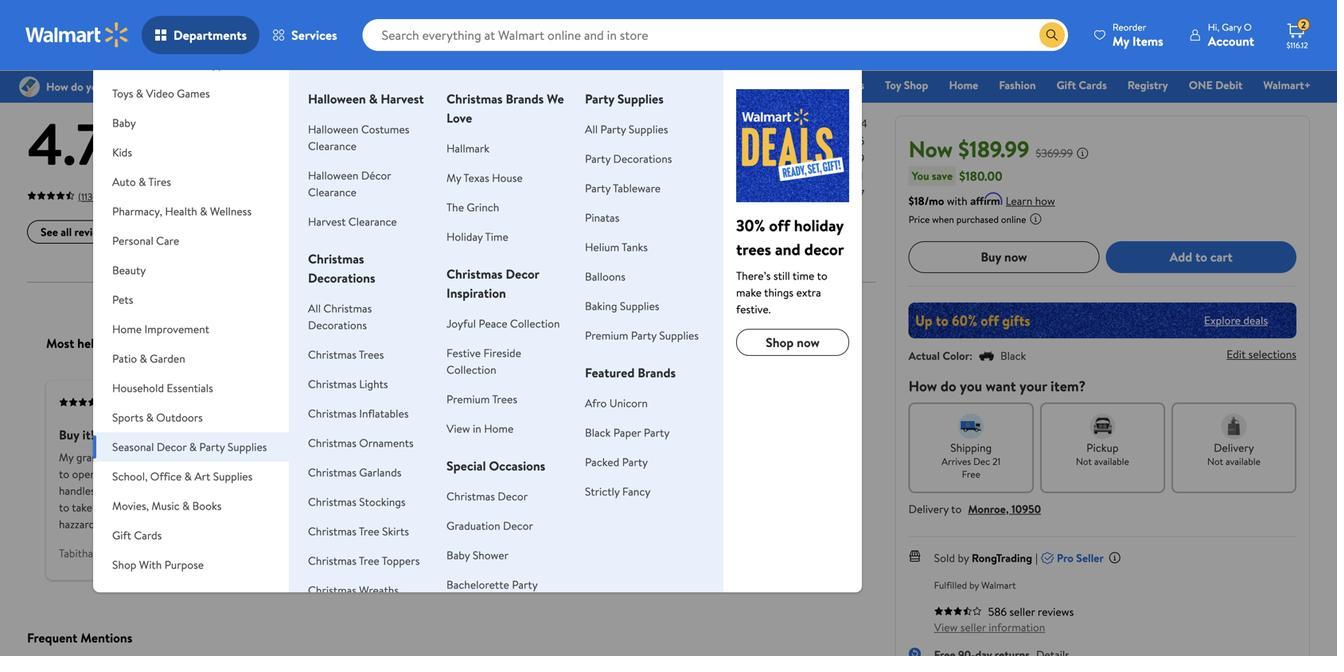 Task type: vqa. For each thing, say whether or not it's contained in the screenshot.


Task type: describe. For each thing, give the bounding box(es) containing it.
helium tanks link
[[585, 239, 648, 255]]

helpful for positive
[[77, 335, 116, 352]]

shipping arrives dec 21 free
[[942, 440, 1001, 481]]

of right one at left
[[116, 500, 126, 515]]

delivery for not
[[1214, 440, 1255, 455]]

(1136 reviews)
[[78, 190, 134, 203]]

personal care button
[[93, 226, 289, 256]]

it left is
[[299, 450, 306, 465]]

appliances
[[205, 56, 257, 72]]

they
[[328, 466, 351, 482]]

you save $180.00
[[912, 167, 1003, 185]]

walmart+ link
[[1257, 76, 1319, 94]]

5 progress bar from the top
[[508, 192, 846, 195]]

one
[[95, 500, 113, 515]]

love
[[447, 109, 472, 127]]

write a review link
[[131, 220, 227, 244]]

intent image for pickup image
[[1090, 413, 1116, 439]]

christmas for christmas wreaths
[[308, 583, 357, 598]]

black for black
[[1001, 348, 1027, 363]]

tree for toppers
[[359, 553, 380, 569]]

and up return.
[[525, 500, 542, 515]]

he inside the buy it!!!! my grandson loves it!!!! the only thing wrong with it is the handles to open the door. my grandson can't get in and out of it. they handles are hard to see and they are insane awkward place. we had to take one of the windows off so he could get in it duke's of hazzard style! lol other than that it runs great and look!!!!!
[[222, 500, 234, 515]]

christmas ornaments link
[[308, 435, 414, 451]]

door.
[[118, 466, 142, 482]]

and inside 30% off holiday trees and decor there's still time to make things extra festive.
[[775, 238, 801, 260]]

supplies down thing
[[213, 469, 253, 484]]

decorations inside all christmas decorations
[[308, 317, 367, 333]]

1 horizontal spatial so
[[661, 483, 672, 499]]

cards for gift cards dropdown button
[[134, 528, 162, 543]]

all party supplies
[[585, 121, 669, 137]]

selections
[[1249, 346, 1297, 362]]

christmas for christmas trees
[[308, 347, 357, 362]]

hallmark
[[447, 141, 490, 156]]

0 vertical spatial he
[[562, 466, 574, 482]]

christmas for christmas inflatables
[[308, 406, 357, 421]]

pharmacy,
[[112, 203, 162, 219]]

0 vertical spatial grandson
[[76, 450, 121, 465]]

supplies up featured brands
[[660, 328, 699, 343]]

household essentials
[[112, 380, 213, 396]]

write a review
[[144, 224, 213, 240]]

baby shower
[[447, 547, 509, 563]]

with
[[139, 557, 162, 573]]

books
[[192, 498, 222, 514]]

collection for peace
[[510, 316, 560, 331]]

movies,
[[112, 498, 149, 514]]

to left be
[[600, 500, 610, 515]]

it.
[[317, 466, 326, 482]]

halloween for halloween & harvest
[[308, 90, 366, 108]]

gift for gift cards link
[[1057, 77, 1077, 93]]

stars for 4 stars
[[466, 133, 489, 149]]

0 horizontal spatial handles
[[59, 483, 95, 499]]

1 horizontal spatial the
[[447, 199, 464, 215]]

my up 1
[[447, 170, 461, 186]]

intent image for delivery image
[[1222, 413, 1247, 439]]

1 3+ from the left
[[246, 9, 257, 23]]

2 horizontal spatial so
[[756, 500, 767, 515]]

truck
[[549, 426, 578, 444]]

gift for gift cards dropdown button
[[112, 528, 131, 543]]

0 vertical spatial get
[[235, 466, 251, 482]]

supplies up premium party supplies
[[620, 298, 660, 314]]

legal information image
[[1030, 212, 1043, 225]]

halloween costumes clearance
[[308, 121, 410, 154]]

Walmart Site-Wide search field
[[363, 19, 1069, 51]]

21 inside shipping arrives dec 21 free
[[993, 454, 1001, 468]]

one debit link
[[1182, 76, 1250, 94]]

view in home link
[[447, 421, 514, 436]]

shop inside shop with purpose "dropdown button"
[[112, 557, 137, 573]]

place.
[[311, 483, 339, 499]]

stars for 2 stars
[[465, 168, 488, 184]]

fashion link
[[992, 76, 1044, 94]]

add to cart
[[1170, 248, 1233, 266]]

see
[[41, 224, 58, 240]]

0 vertical spatial in
[[473, 421, 482, 436]]

when
[[933, 212, 955, 226]]

decorations for party
[[614, 151, 672, 166]]

household essentials button
[[93, 373, 289, 403]]

frequent mentions
[[27, 629, 132, 647]]

view seller information link
[[935, 619, 1046, 635]]

and right great
[[280, 517, 297, 532]]

view seller information
[[935, 619, 1046, 635]]

view for view in home
[[447, 421, 470, 436]]

search icon image
[[1046, 29, 1059, 41]]

0 horizontal spatial harvest
[[308, 214, 346, 229]]

intent image for shipping image
[[959, 413, 984, 439]]

most for most helpful positive review
[[46, 335, 74, 352]]

the grinch
[[447, 199, 500, 215]]

1 horizontal spatial home
[[484, 421, 514, 436]]

clearance for halloween décor clearance
[[308, 184, 357, 200]]

strictly fancy
[[585, 484, 651, 499]]

available for pickup
[[1095, 454, 1130, 468]]

games
[[177, 86, 210, 101]]

my up see
[[145, 466, 159, 482]]

buy now button
[[909, 241, 1100, 273]]

essentials inside 'dropdown button'
[[167, 380, 213, 396]]

1 horizontal spatial get
[[265, 500, 281, 515]]

baby for baby
[[112, 115, 136, 131]]

and right see
[[172, 483, 189, 499]]

1
[[457, 186, 460, 201]]

home for home improvement
[[112, 321, 142, 337]]

halloween for halloween costumes clearance
[[308, 121, 359, 137]]

time
[[793, 268, 815, 283]]

went
[[561, 483, 584, 499]]

trees for premium trees
[[492, 391, 518, 407]]

could
[[236, 500, 263, 515]]

edit selections button
[[1227, 346, 1297, 362]]

see all reviews
[[41, 224, 111, 240]]

all for party supplies
[[585, 121, 598, 137]]

sports & outdoors
[[112, 410, 203, 425]]

1 vertical spatial grandson
[[162, 466, 207, 482]]

stars for 3 stars
[[465, 151, 488, 166]]

actual
[[909, 348, 940, 363]]

to inside 30% off holiday trees and decor there's still time to make things extra festive.
[[817, 268, 828, 283]]

christmas stockings
[[308, 494, 406, 510]]

now
[[909, 133, 954, 164]]

1 horizontal spatial 5
[[457, 115, 463, 131]]

color
[[943, 348, 970, 363]]

grocery & essentials link
[[512, 76, 626, 94]]

black for black paper party
[[585, 425, 611, 440]]

christmas for christmas tree toppers
[[308, 553, 357, 569]]

extra
[[797, 285, 822, 300]]

joyful peace collection link
[[447, 316, 560, 331]]

shop inside toy shop link
[[904, 77, 929, 93]]

view for view seller information
[[935, 619, 958, 635]]

make
[[737, 285, 762, 300]]

pets
[[112, 292, 133, 307]]

home improvement button
[[93, 315, 289, 344]]

pickup not available
[[1076, 440, 1130, 468]]

off inside the buy it!!!! my grandson loves it!!!! the only thing wrong with it is the handles to open the door. my grandson can't get in and out of it. they handles are hard to see and they are insane awkward place. we had to take one of the windows off so he could get in it duke's of hazzard style! lol other than that it runs great and look!!!!!
[[191, 500, 206, 515]]

2 horizontal spatial he
[[626, 483, 638, 499]]

christmas inside all christmas decorations
[[324, 301, 372, 316]]

look!!!!!
[[300, 517, 336, 532]]

pinatas link
[[585, 210, 620, 225]]

duke's
[[305, 500, 334, 515]]

2 vertical spatial clearance
[[349, 214, 397, 229]]

was
[[641, 483, 658, 499]]

decor for christmas decor
[[498, 489, 528, 504]]

to left the take
[[59, 500, 69, 515]]

the right then
[[716, 466, 732, 482]]

beauty button
[[93, 256, 289, 285]]

tree for skirts
[[359, 524, 380, 539]]

paper
[[614, 425, 641, 440]]

1 vertical spatial a
[[613, 466, 619, 482]]

purchase
[[615, 396, 652, 409]]

electronics
[[811, 77, 865, 93]]

house
[[492, 170, 523, 186]]

christmas for christmas decorations
[[308, 250, 364, 268]]

buy for buy now
[[981, 248, 1002, 266]]

not for delivery
[[1208, 454, 1224, 468]]

the right on
[[809, 466, 825, 482]]

reviews for 586 seller reviews
[[1038, 604, 1074, 619]]

to left see
[[140, 483, 150, 499]]

and up be
[[606, 483, 623, 499]]

my texas house
[[447, 170, 523, 186]]

my inside fun truck but not well built my 2 year old absolutely loved this chevy truck! he drove every chance he had for a whole month! then the drive motor on the wheels went out and he was so disappointed.  i started researching and that seems to be a common problem with it so we decided to return.
[[525, 450, 540, 465]]

2 stars
[[457, 168, 488, 184]]

4 stars
[[457, 133, 489, 149]]

party inside dropdown button
[[199, 439, 225, 455]]

0 horizontal spatial 5
[[164, 104, 195, 184]]

2 product group from the left
[[667, 0, 857, 32]]

out inside fun truck but not well built my 2 year old absolutely loved this chevy truck! he drove every chance he had for a whole month! then the drive motor on the wheels went out and he was so disappointed.  i started researching and that seems to be a common problem with it so we decided to return.
[[587, 483, 603, 499]]

music
[[152, 498, 180, 514]]

black paper party link
[[585, 425, 670, 440]]

seller for 586
[[1010, 604, 1036, 619]]

services
[[292, 26, 337, 44]]

that inside the buy it!!!! my grandson loves it!!!! the only thing wrong with it is the handles to open the door. my grandson can't get in and out of it. they handles are hard to see and they are insane awkward place. we had to take one of the windows off so he could get in it duke's of hazzard style! lol other than that it runs great and look!!!!!
[[196, 517, 216, 532]]

but
[[581, 426, 600, 444]]

auto
[[112, 174, 136, 190]]

collection for fireside
[[447, 362, 497, 377]]

shop inside shop now link
[[766, 334, 794, 351]]

supplies up all party supplies 'link'
[[618, 90, 664, 108]]

delivery for to
[[909, 501, 949, 517]]

ratings
[[197, 59, 255, 86]]

it down awkward
[[295, 500, 302, 515]]

christmas for christmas lights
[[308, 376, 357, 392]]

2 vertical spatial a
[[628, 500, 633, 515]]

add
[[1170, 248, 1193, 266]]

2 horizontal spatial with
[[947, 193, 968, 208]]

o
[[1245, 20, 1252, 34]]

supplies up party decorations link
[[629, 121, 669, 137]]

gift cards for gift cards link
[[1057, 77, 1107, 93]]

we inside christmas brands we love
[[547, 90, 564, 108]]

progress bar for 2 stars
[[508, 175, 846, 178]]

and up awkward
[[265, 466, 282, 482]]

Search search field
[[363, 19, 1069, 51]]

gift for gift finder link
[[639, 77, 659, 93]]

bachelorette party supplies
[[447, 577, 538, 609]]

5 stars
[[457, 115, 488, 131]]

festive.
[[737, 301, 771, 317]]

holiday
[[447, 229, 483, 244]]

packed party link
[[585, 454, 648, 470]]

garden
[[150, 351, 185, 366]]

how
[[909, 376, 938, 396]]

christmas for christmas ornaments
[[308, 435, 357, 451]]

great
[[251, 517, 277, 532]]

cards for gift cards link
[[1079, 77, 1107, 93]]

all for christmas decorations
[[308, 301, 321, 316]]

premium for premium trees
[[447, 391, 490, 407]]

that inside fun truck but not well built my 2 year old absolutely loved this chevy truck! he drove every chance he had for a whole month! then the drive motor on the wheels went out and he was so disappointed.  i started researching and that seems to be a common problem with it so we decided to return.
[[545, 500, 565, 515]]

hi, gary o account
[[1209, 20, 1255, 50]]

out inside 4.7 out of 5
[[109, 145, 137, 171]]

reviews for see all reviews
[[74, 224, 111, 240]]

1 horizontal spatial reviews
[[113, 59, 175, 86]]

whole
[[621, 466, 650, 482]]



Task type: locate. For each thing, give the bounding box(es) containing it.
learn more about strikethrough prices image
[[1077, 147, 1090, 159]]

halloween inside "halloween costumes clearance"
[[308, 121, 359, 137]]

clearance for halloween costumes clearance
[[308, 138, 357, 154]]

0 horizontal spatial delivery
[[909, 501, 949, 517]]

departments button
[[142, 16, 260, 54]]

2 inside fun truck but not well built my 2 year old absolutely loved this chevy truck! he drove every chance he had for a whole month! then the drive motor on the wheels went out and he was so disappointed.  i started researching and that seems to be a common problem with it so we decided to return.
[[542, 450, 548, 465]]

1 progress bar from the top
[[508, 122, 846, 125]]

home, furniture & appliances button
[[93, 49, 289, 79]]

and up still
[[775, 238, 801, 260]]

all down christmas decorations
[[308, 301, 321, 316]]

0 horizontal spatial day
[[259, 9, 273, 23]]

special
[[447, 457, 486, 475]]

2 progress bar from the top
[[508, 139, 846, 143]]

0 horizontal spatial reviews
[[74, 224, 111, 240]]

shop left with
[[112, 557, 137, 573]]

with inside fun truck but not well built my 2 year old absolutely loved this chevy truck! he drove every chance he had for a whole month! then the drive motor on the wheels went out and he was so disappointed.  i started researching and that seems to be a common problem with it so we decided to return.
[[724, 500, 744, 515]]

2 horizontal spatial out
[[587, 483, 603, 499]]

gift finder
[[639, 77, 693, 93]]

christmas for christmas decor inspiration
[[447, 265, 503, 283]]

now for buy now
[[1005, 248, 1028, 266]]

0 horizontal spatial gift
[[112, 528, 131, 543]]

christmas inside 'christmas decor inspiration'
[[447, 265, 503, 283]]

0 horizontal spatial now
[[797, 334, 820, 351]]

2 vertical spatial out
[[587, 483, 603, 499]]

decor inside dropdown button
[[157, 439, 187, 455]]

packed party
[[585, 454, 648, 470]]

gift down movies,
[[112, 528, 131, 543]]

product group up home,
[[30, 0, 220, 32]]

586 seller reviews
[[989, 604, 1074, 619]]

wreaths
[[359, 583, 399, 598]]

get
[[235, 466, 251, 482], [265, 500, 281, 515]]

1 tree from the top
[[359, 524, 380, 539]]

things
[[765, 285, 794, 300]]

christmas up "place."
[[308, 465, 357, 480]]

absolutely
[[592, 450, 641, 465]]

off inside 30% off holiday trees and decor there's still time to make things extra festive.
[[769, 214, 791, 237]]

christmas stockings link
[[308, 494, 406, 510]]

of
[[141, 145, 159, 171], [304, 466, 314, 482], [116, 500, 126, 515], [337, 500, 347, 515]]

2 vertical spatial decorations
[[308, 317, 367, 333]]

1 shipping from the left
[[275, 9, 310, 23]]

1 horizontal spatial handles
[[337, 450, 374, 465]]

baking supplies
[[585, 298, 660, 314]]

1 halloween from the top
[[308, 90, 366, 108]]

now down online
[[1005, 248, 1028, 266]]

1 vertical spatial clearance
[[308, 184, 357, 200]]

progress bar for 4 stars
[[508, 139, 846, 143]]

seller for view
[[961, 619, 987, 635]]

sports
[[112, 410, 144, 425]]

1 horizontal spatial had
[[577, 466, 594, 482]]

0 vertical spatial essentials
[[571, 77, 619, 93]]

not inside the pickup not available
[[1076, 454, 1093, 468]]

grocery & essentials
[[520, 77, 619, 93]]

christmas up christmas lights
[[308, 347, 357, 362]]

decor for graduation decor
[[503, 518, 533, 534]]

buy inside the buy it!!!! my grandson loves it!!!! the only thing wrong with it is the handles to open the door. my grandson can't get in and out of it. they handles are hard to see and they are insane awkward place. we had to take one of the windows off so he could get in it duke's of hazzard style! lol other than that it runs great and look!!!!!
[[59, 426, 79, 444]]

0 vertical spatial gift cards
[[1057, 77, 1107, 93]]

1 vertical spatial now
[[797, 334, 820, 351]]

0 horizontal spatial a
[[174, 224, 179, 240]]

0 vertical spatial delivery
[[1214, 440, 1255, 455]]

0 vertical spatial buy
[[981, 248, 1002, 266]]

affirm image
[[971, 192, 1003, 205]]

shop down festive.
[[766, 334, 794, 351]]

of inside 4.7 out of 5
[[141, 145, 159, 171]]

school,
[[112, 469, 148, 484]]

0 horizontal spatial collection
[[447, 362, 497, 377]]

1 helpful from the left
[[77, 335, 116, 352]]

clearance inside the halloween décor clearance
[[308, 184, 357, 200]]

home up patio
[[112, 321, 142, 337]]

christmas trees
[[308, 347, 384, 362]]

most helpful negative review
[[512, 335, 672, 352]]

all down the party supplies
[[585, 121, 598, 137]]

view
[[447, 421, 470, 436], [935, 619, 958, 635]]

harvest clearance
[[308, 214, 397, 229]]

2 up $116.12
[[1302, 18, 1307, 32]]

halloween for halloween décor clearance
[[308, 168, 359, 183]]

3.4249 stars out of 5, based on 586 seller reviews element
[[935, 606, 982, 616]]

shop inside christmas shop link
[[766, 77, 790, 93]]

most for most helpful negative review
[[512, 335, 540, 352]]

home down premium trees link at the bottom of the page
[[484, 421, 514, 436]]

cart
[[1211, 248, 1233, 266]]

most left patio
[[46, 335, 74, 352]]

handles up the take
[[59, 483, 95, 499]]

39
[[853, 151, 865, 166]]

cards inside gift cards dropdown button
[[134, 528, 162, 543]]

the right is
[[319, 450, 335, 465]]

grandson up the they
[[162, 466, 207, 482]]

1 horizontal spatial buy
[[981, 248, 1002, 266]]

christmas tree toppers link
[[308, 553, 420, 569]]

my up the open
[[59, 450, 74, 465]]

decor up 'office'
[[157, 439, 187, 455]]

supplies up "can't"
[[228, 439, 267, 455]]

0 vertical spatial handles
[[337, 450, 374, 465]]

product group
[[30, 0, 220, 32], [667, 0, 857, 32]]

1 not from the left
[[1076, 454, 1093, 468]]

vs
[[442, 380, 461, 403]]

0 vertical spatial 2
[[1302, 18, 1307, 32]]

1 3+ day shipping from the left
[[246, 9, 310, 23]]

a
[[174, 224, 179, 240], [613, 466, 619, 482], [628, 500, 633, 515]]

0 horizontal spatial 2
[[457, 168, 463, 184]]

baby inside dropdown button
[[112, 115, 136, 131]]

sold
[[935, 550, 956, 566]]

1 horizontal spatial baby
[[447, 547, 470, 563]]

1 horizontal spatial with
[[724, 500, 744, 515]]

review for most helpful negative review
[[636, 335, 672, 352]]

essentials up all party supplies
[[571, 77, 619, 93]]

1 horizontal spatial off
[[769, 214, 791, 237]]

1 vertical spatial the
[[173, 450, 190, 465]]

most down joyful peace collection
[[512, 335, 540, 352]]

1 horizontal spatial now
[[1005, 248, 1028, 266]]

tree up wreaths
[[359, 553, 380, 569]]

0 horizontal spatial all
[[308, 301, 321, 316]]

buy up the open
[[59, 426, 79, 444]]

1 horizontal spatial all
[[585, 121, 598, 137]]

learn how
[[1006, 193, 1056, 208]]

decorations up christmas trees
[[308, 317, 367, 333]]

now down extra
[[797, 334, 820, 351]]

decor down occasions
[[498, 489, 528, 504]]

ornaments
[[359, 435, 414, 451]]

delivery down intent image for delivery
[[1214, 440, 1255, 455]]

$18/mo
[[909, 193, 945, 208]]

pro seller
[[1057, 550, 1104, 566]]

christmas down duke's
[[308, 524, 357, 539]]

2 shipping from the left
[[488, 9, 522, 23]]

2 halloween from the top
[[308, 121, 359, 137]]

30% off holiday trees and decor there's still time to make things extra festive.
[[737, 214, 844, 317]]

available inside delivery not available
[[1226, 454, 1261, 468]]

my inside reorder my items
[[1113, 32, 1130, 50]]

seasonal decor & party supplies button
[[93, 432, 289, 462]]

write
[[144, 224, 171, 240]]

0 horizontal spatial shipping
[[275, 9, 310, 23]]

decor for seasonal decor & party supplies
[[157, 439, 187, 455]]

a right for
[[613, 466, 619, 482]]

not inside delivery not available
[[1208, 454, 1224, 468]]

so right was
[[661, 483, 672, 499]]

2 day from the left
[[471, 9, 485, 23]]

had down old
[[577, 466, 594, 482]]

1 product group from the left
[[30, 0, 220, 32]]

now for shop now
[[797, 334, 820, 351]]

only
[[193, 450, 213, 465]]

2 left texas
[[457, 168, 463, 184]]

off down the they
[[191, 500, 206, 515]]

collection
[[510, 316, 560, 331], [447, 362, 497, 377]]

chevy
[[692, 450, 722, 465]]

0 horizontal spatial grandson
[[76, 450, 121, 465]]

christmas for christmas tree skirts
[[308, 524, 357, 539]]

afro unicorn link
[[585, 395, 648, 411]]

0 vertical spatial trees
[[359, 347, 384, 362]]

he
[[562, 466, 574, 482], [626, 483, 638, 499], [222, 500, 234, 515]]

0 vertical spatial that
[[545, 500, 565, 515]]

0 vertical spatial we
[[547, 90, 564, 108]]

0 vertical spatial premium
[[585, 328, 629, 343]]

helpful for negative
[[544, 335, 583, 352]]

1 horizontal spatial 2
[[542, 450, 548, 465]]

my texas house link
[[447, 170, 523, 186]]

supplies inside bachelorette party supplies
[[447, 594, 486, 609]]

it left runs
[[218, 517, 225, 532]]

0 horizontal spatial 21
[[854, 168, 864, 184]]

out up auto
[[109, 145, 137, 171]]

stars for 5 stars
[[465, 115, 488, 131]]

party inside bachelorette party supplies
[[512, 577, 538, 592]]

0 vertical spatial black
[[1001, 348, 1027, 363]]

christmas wreaths link
[[308, 583, 399, 598]]

2 helpful from the left
[[544, 335, 583, 352]]

household
[[112, 380, 164, 396]]

helpful left positive
[[77, 335, 116, 352]]

fulfilled by walmart
[[935, 578, 1017, 592]]

had inside fun truck but not well built my 2 year old absolutely loved this chevy truck! he drove every chance he had for a whole month! then the drive motor on the wheels went out and he was so disappointed.  i started researching and that seems to be a common problem with it so we decided to return.
[[577, 466, 594, 482]]

the up lol
[[129, 500, 145, 515]]

stars down 3 stars
[[465, 168, 488, 184]]

pharmacy, health & wellness
[[112, 203, 252, 219]]

clearance up harvest clearance
[[308, 184, 357, 200]]

(1136
[[78, 190, 98, 203]]

0 vertical spatial baby
[[112, 115, 136, 131]]

christmas inside christmas decorations
[[308, 250, 364, 268]]

gift inside dropdown button
[[112, 528, 131, 543]]

clearance inside "halloween costumes clearance"
[[308, 138, 357, 154]]

christmas for christmas shop
[[714, 77, 763, 93]]

available inside the pickup not available
[[1095, 454, 1130, 468]]

2 vertical spatial in
[[284, 500, 293, 515]]

out up awkward
[[285, 466, 301, 482]]

& inside dropdown button
[[140, 351, 147, 366]]

gift cards inside dropdown button
[[112, 528, 162, 543]]

it inside fun truck but not well built my 2 year old absolutely loved this chevy truck! he drove every chance he had for a whole month! then the drive motor on the wheels went out and he was so disappointed.  i started researching and that seems to be a common problem with it so we decided to return.
[[747, 500, 754, 515]]

positive
[[119, 335, 163, 352]]

1 vertical spatial baby
[[447, 547, 470, 563]]

shop with purpose button
[[93, 550, 289, 580]]

helium tanks
[[585, 239, 648, 255]]

a right 'write'
[[174, 224, 179, 240]]

2 most from the left
[[512, 335, 540, 352]]

he down whole
[[626, 483, 638, 499]]

2 tree from the top
[[359, 553, 380, 569]]

2 horizontal spatial reviews
[[1038, 604, 1074, 619]]

trees up view in home link
[[492, 391, 518, 407]]

you
[[912, 168, 930, 183]]

stars right 3
[[465, 151, 488, 166]]

balloons
[[585, 269, 626, 284]]

christmas down walmart site-wide search box on the top of page
[[714, 77, 763, 93]]

buy for buy it!!!! my grandson loves it!!!! the only thing wrong with it is the handles to open the door. my grandson can't get in and out of it. they handles are hard to see and they are insane awkward place. we had to take one of the windows off so he could get in it duke's of hazzard style! lol other than that it runs great and look!!!!!
[[59, 426, 79, 444]]

had inside the buy it!!!! my grandson loves it!!!! the only thing wrong with it is the handles to open the door. my grandson can't get in and out of it. they handles are hard to see and they are insane awkward place. we had to take one of the windows off so he could get in it duke's of hazzard style! lol other than that it runs great and look!!!!!
[[359, 483, 377, 499]]

0 vertical spatial a
[[174, 224, 179, 240]]

halloween up "halloween costumes clearance"
[[308, 90, 366, 108]]

5
[[164, 104, 195, 184], [457, 115, 463, 131]]

are down "can't"
[[216, 483, 231, 499]]

1 vertical spatial brands
[[638, 364, 676, 381]]

halloween décor clearance
[[308, 168, 391, 200]]

1 vertical spatial it!!!!
[[151, 450, 170, 465]]

so left 'we'
[[756, 500, 767, 515]]

0 horizontal spatial home
[[112, 321, 142, 337]]

0 horizontal spatial it!!!!
[[82, 426, 106, 444]]

christmas up graduation
[[447, 489, 495, 504]]

decorations for christmas
[[308, 269, 376, 287]]

to left the "monroe," at the bottom of the page
[[952, 501, 962, 517]]

christmas tree skirts link
[[308, 524, 409, 539]]

1 vertical spatial tree
[[359, 553, 380, 569]]

0 vertical spatial the
[[447, 199, 464, 215]]

1 are from the left
[[98, 483, 113, 499]]

1 horizontal spatial product group
[[667, 0, 857, 32]]

harvest up costumes
[[381, 90, 424, 108]]

that down wheels
[[545, 500, 565, 515]]

0 horizontal spatial 3+ day shipping
[[246, 9, 310, 23]]

furniture
[[147, 56, 192, 72]]

with up price when purchased online at right
[[947, 193, 968, 208]]

trees up the lights
[[359, 347, 384, 362]]

1 horizontal spatial gift cards
[[1057, 77, 1107, 93]]

all inside all christmas decorations
[[308, 301, 321, 316]]

so down the they
[[208, 500, 219, 515]]

gift cards down search icon
[[1057, 77, 1107, 93]]

1 vertical spatial delivery
[[909, 501, 949, 517]]

1 horizontal spatial in
[[284, 500, 293, 515]]

christmas down harvest clearance link
[[308, 250, 364, 268]]

verified
[[579, 396, 612, 409]]

2 3+ day shipping from the left
[[458, 9, 522, 23]]

christmas down christmas decorations
[[324, 301, 372, 316]]

had down "garlands"
[[359, 483, 377, 499]]

decor inside 'christmas decor inspiration'
[[506, 265, 540, 283]]

0 horizontal spatial seller
[[961, 619, 987, 635]]

buy it!!!! my grandson loves it!!!! the only thing wrong with it is the handles to open the door. my grandson can't get in and out of it. they handles are hard to see and they are insane awkward place. we had to take one of the windows off so he could get in it duke's of hazzard style! lol other than that it runs great and look!!!!!
[[59, 426, 377, 532]]

toys & video games
[[112, 86, 210, 101]]

christmas ornaments
[[308, 435, 414, 451]]

in down premium trees link at the bottom of the page
[[473, 421, 482, 436]]

my up chance
[[525, 450, 540, 465]]

information
[[989, 619, 1046, 635]]

not for pickup
[[1076, 454, 1093, 468]]

bachelorette party supplies link
[[447, 577, 538, 609]]

1 most from the left
[[46, 335, 74, 352]]

out inside the buy it!!!! my grandson loves it!!!! the only thing wrong with it is the handles to open the door. my grandson can't get in and out of it. they handles are hard to see and they are insane awkward place. we had to take one of the windows off so he could get in it duke's of hazzard style! lol other than that it runs great and look!!!!!
[[285, 466, 301, 482]]

2 horizontal spatial a
[[628, 500, 633, 515]]

1 horizontal spatial harvest
[[381, 90, 424, 108]]

of right duke's
[[337, 500, 347, 515]]

1 day from the left
[[259, 9, 273, 23]]

baby for baby shower
[[447, 547, 470, 563]]

special occasions
[[447, 457, 546, 475]]

seller down "3.4249 stars out of 5, based on 586 seller reviews" element
[[961, 619, 987, 635]]

halloween inside the halloween décor clearance
[[308, 168, 359, 183]]

christmas for christmas garlands
[[308, 465, 357, 480]]

patio & garden button
[[93, 344, 289, 373]]

1 vertical spatial that
[[196, 517, 216, 532]]

1 vertical spatial trees
[[492, 391, 518, 407]]

premium up view in home
[[447, 391, 490, 407]]

of up auto & tires
[[141, 145, 159, 171]]

0 vertical spatial harvest
[[381, 90, 424, 108]]

hallmark link
[[447, 141, 490, 156]]

the right the open
[[99, 466, 115, 482]]

by right fulfilled
[[970, 578, 980, 592]]

1 available from the left
[[1095, 454, 1130, 468]]

with inside the buy it!!!! my grandson loves it!!!! the only thing wrong with it is the handles to open the door. my grandson can't get in and out of it. they handles are hard to see and they are insane awkward place. we had to take one of the windows off so he could get in it duke's of hazzard style! lol other than that it runs great and look!!!!!
[[276, 450, 297, 465]]

2 for 2 stars
[[457, 168, 463, 184]]

0 vertical spatial brands
[[506, 90, 544, 108]]

decor down the time
[[506, 265, 540, 283]]

helpful
[[77, 335, 116, 352], [544, 335, 583, 352]]

pinatas
[[585, 210, 620, 225]]

still
[[774, 268, 791, 283]]

get up insane
[[235, 466, 251, 482]]

baking supplies link
[[585, 298, 660, 314]]

the inside the buy it!!!! my grandson loves it!!!! the only thing wrong with it is the handles to open the door. my grandson can't get in and out of it. they handles are hard to see and they are insane awkward place. we had to take one of the windows off so he could get in it duke's of hazzard style! lol other than that it runs great and look!!!!!
[[173, 450, 190, 465]]

4 progress bar from the top
[[508, 175, 846, 178]]

view down "3.4249 stars out of 5, based on 586 seller reviews" element
[[935, 619, 958, 635]]

0 horizontal spatial he
[[222, 500, 234, 515]]

1 vertical spatial halloween
[[308, 121, 359, 137]]

0 horizontal spatial essentials
[[167, 380, 213, 396]]

0 horizontal spatial so
[[208, 500, 219, 515]]

out down for
[[587, 483, 603, 499]]

to left the open
[[59, 466, 69, 482]]

1 vertical spatial gift cards
[[112, 528, 162, 543]]

to inside button
[[1196, 248, 1208, 266]]

2 vertical spatial he
[[222, 500, 234, 515]]

christmas for christmas decor
[[447, 489, 495, 504]]

0 horizontal spatial that
[[196, 517, 216, 532]]

stars right 4
[[466, 133, 489, 149]]

2 vertical spatial halloween
[[308, 168, 359, 183]]

available for delivery
[[1226, 454, 1261, 468]]

christmas shop
[[714, 77, 790, 93]]

we inside the buy it!!!! my grandson loves it!!!! the only thing wrong with it is the handles to open the door. my grandson can't get in and out of it. they handles are hard to see and they are insane awkward place. we had to take one of the windows off so he could get in it duke's of hazzard style! lol other than that it runs great and look!!!!!
[[341, 483, 357, 499]]

1 vertical spatial in
[[254, 466, 262, 482]]

we down the they
[[341, 483, 357, 499]]

home for home
[[950, 77, 979, 93]]

progress bar
[[508, 122, 846, 125], [508, 139, 846, 143], [508, 157, 846, 160], [508, 175, 846, 178], [508, 192, 846, 195]]

my left items
[[1113, 32, 1130, 50]]

0 horizontal spatial 3+
[[246, 9, 257, 23]]

2 vertical spatial reviews
[[1038, 604, 1074, 619]]

brands for featured
[[638, 364, 676, 381]]

0 horizontal spatial most
[[46, 335, 74, 352]]

up to sixty percent off deals. shop now. image
[[909, 302, 1297, 338]]

3 stars
[[457, 151, 488, 166]]

0 horizontal spatial are
[[98, 483, 113, 499]]

0 horizontal spatial in
[[254, 466, 262, 482]]

christmas inside christmas brands we love
[[447, 90, 503, 108]]

brands for christmas
[[506, 90, 544, 108]]

patio & garden
[[112, 351, 185, 366]]

2 available from the left
[[1226, 454, 1261, 468]]

by for sold
[[958, 550, 970, 566]]

1 horizontal spatial 21
[[993, 454, 1001, 468]]

0 vertical spatial collection
[[510, 316, 560, 331]]

motor
[[761, 466, 791, 482]]

common
[[635, 500, 678, 515]]

progress bar for 5 stars
[[508, 122, 846, 125]]

walmart image
[[25, 22, 129, 48]]

21 down 39
[[854, 168, 864, 184]]

3 halloween from the top
[[308, 168, 359, 183]]

home inside dropdown button
[[112, 321, 142, 337]]

not
[[603, 426, 622, 444]]

halloween left décor
[[308, 168, 359, 183]]

cards inside gift cards link
[[1079, 77, 1107, 93]]

seasonal decor & party supplies image
[[737, 89, 850, 202]]

are
[[98, 483, 113, 499], [216, 483, 231, 499]]

skirts
[[382, 524, 409, 539]]

christmas for christmas brands we love
[[447, 90, 503, 108]]

0 vertical spatial it!!!!
[[82, 426, 106, 444]]

clearance down halloween décor clearance link
[[349, 214, 397, 229]]

christmas inflatables link
[[308, 406, 409, 421]]

1 horizontal spatial that
[[545, 500, 565, 515]]

view in home
[[447, 421, 514, 436]]

1 horizontal spatial are
[[216, 483, 231, 499]]

researching
[[784, 483, 840, 499]]

reorder my items
[[1113, 20, 1164, 50]]

christmas brands we love
[[447, 90, 564, 127]]

2 for 2
[[1302, 18, 1307, 32]]

do
[[941, 376, 957, 396]]

seller
[[1077, 550, 1104, 566]]

3 progress bar from the top
[[508, 157, 846, 160]]

buy inside button
[[981, 248, 1002, 266]]

so inside the buy it!!!! my grandson loves it!!!! the only thing wrong with it is the handles to open the door. my grandson can't get in and out of it. they handles are hard to see and they are insane awkward place. we had to take one of the windows off so he could get in it duke's of hazzard style! lol other than that it runs great and look!!!!!
[[208, 500, 219, 515]]

delivery inside delivery not available
[[1214, 440, 1255, 455]]

2 horizontal spatial home
[[950, 77, 979, 93]]

1 horizontal spatial helpful
[[544, 335, 583, 352]]

unicorn
[[610, 395, 648, 411]]

review for most helpful positive review
[[166, 335, 202, 352]]

essentials down patio & garden dropdown button
[[167, 380, 213, 396]]

2 3+ from the left
[[458, 9, 469, 23]]

2 not from the left
[[1208, 454, 1224, 468]]

are up one at left
[[98, 483, 113, 499]]

christmas
[[714, 77, 763, 93], [447, 90, 503, 108], [308, 250, 364, 268], [447, 265, 503, 283], [324, 301, 372, 316], [308, 347, 357, 362], [308, 376, 357, 392], [308, 406, 357, 421], [308, 435, 357, 451], [308, 465, 357, 480], [447, 489, 495, 504], [308, 494, 357, 510], [308, 524, 357, 539], [308, 553, 357, 569], [308, 583, 357, 598]]

all christmas decorations link
[[308, 301, 372, 333]]

christmas up inspiration
[[447, 265, 503, 283]]

handles up the they
[[337, 450, 374, 465]]

1 vertical spatial get
[[265, 500, 281, 515]]

gift left finder
[[639, 77, 659, 93]]

1 vertical spatial essentials
[[167, 380, 213, 396]]

0 vertical spatial halloween
[[308, 90, 366, 108]]

1 vertical spatial all
[[308, 301, 321, 316]]

3
[[457, 151, 463, 166]]

fireside
[[484, 345, 522, 361]]

2 are from the left
[[216, 483, 231, 499]]

brands inside christmas brands we love
[[506, 90, 544, 108]]

decor for christmas decor inspiration
[[506, 265, 540, 283]]

christmas garlands link
[[308, 465, 402, 480]]

available down intent image for pickup
[[1095, 454, 1130, 468]]

premium for premium party supplies
[[585, 328, 629, 343]]

of left it.
[[304, 466, 314, 482]]

halloween costumes clearance link
[[308, 121, 410, 154]]

now inside button
[[1005, 248, 1028, 266]]

trees
[[359, 347, 384, 362], [492, 391, 518, 407]]

inflatables
[[359, 406, 409, 421]]

collection inside festive fireside collection
[[447, 362, 497, 377]]

0 vertical spatial cards
[[1079, 77, 1107, 93]]

0 horizontal spatial helpful
[[77, 335, 116, 352]]

0 horizontal spatial buy
[[59, 426, 79, 444]]

chance
[[525, 466, 559, 482]]

21 right dec
[[993, 454, 1001, 468]]

christmas for christmas stockings
[[308, 494, 357, 510]]

delivery up sold
[[909, 501, 949, 517]]

974
[[850, 115, 868, 131]]

time
[[485, 229, 509, 244]]

47
[[853, 186, 865, 201]]

clearance up halloween décor clearance link
[[308, 138, 357, 154]]

0 horizontal spatial the
[[173, 450, 190, 465]]

1 horizontal spatial brands
[[638, 364, 676, 381]]

gift cards for gift cards dropdown button
[[112, 528, 162, 543]]

trees for christmas trees
[[359, 347, 384, 362]]

1 vertical spatial home
[[112, 321, 142, 337]]

0 vertical spatial 21
[[854, 168, 864, 184]]

to down researching
[[827, 500, 837, 515]]

by for fulfilled
[[970, 578, 980, 592]]

christmas up the they
[[308, 435, 357, 451]]

1 vertical spatial premium
[[447, 391, 490, 407]]



